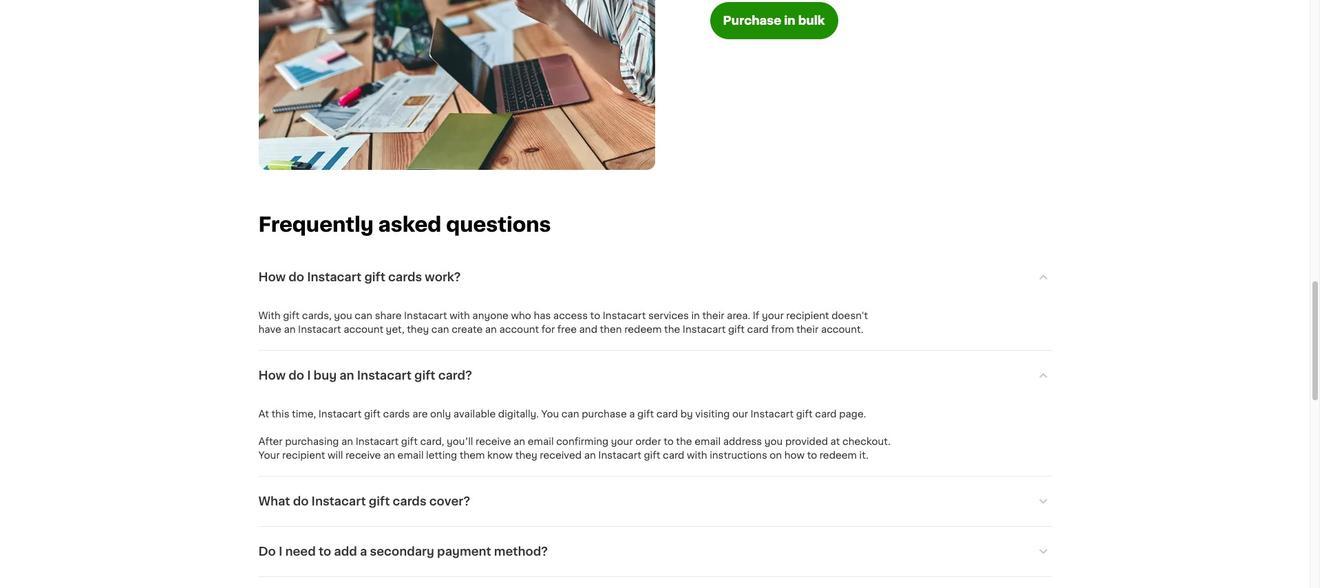 Task type: vqa. For each thing, say whether or not it's contained in the screenshot.
top "be"
no



Task type: locate. For each thing, give the bounding box(es) containing it.
a
[[630, 410, 635, 420], [360, 547, 367, 558]]

1 vertical spatial you
[[765, 438, 783, 447]]

2 how from the top
[[259, 371, 286, 382]]

provided
[[786, 438, 829, 447]]

the
[[665, 325, 681, 335], [677, 438, 693, 447]]

cards inside dropdown button
[[388, 272, 422, 283]]

how up with
[[259, 272, 286, 283]]

0 vertical spatial in
[[785, 15, 796, 26]]

cards inside "at this time, instacart gift cards are only available digitally. you can purchase a gift card by visiting our instacart gift card page. after purchasing an instacart gift card, you'll receive an email confirming your order to the email address you provided at checkout. your recipient will receive an email letting them know they received an instacart gift card with instructions on how to redeem it."
[[383, 410, 410, 420]]

page.
[[840, 410, 867, 420]]

in inside with gift cards, you can share instacart with anyone who has access to instacart services in their area. if your recipient doesn't have an instacart account yet, they can create an account for free and then redeem the instacart gift card from their account.
[[692, 311, 700, 321]]

gift up provided
[[797, 410, 813, 420]]

1 horizontal spatial email
[[528, 438, 554, 447]]

available
[[454, 410, 496, 420]]

an
[[284, 325, 296, 335], [485, 325, 497, 335], [340, 371, 354, 382], [342, 438, 353, 447], [514, 438, 526, 447], [384, 451, 395, 461], [584, 451, 596, 461]]

0 vertical spatial redeem
[[625, 325, 662, 335]]

need
[[285, 547, 316, 558]]

2 vertical spatial can
[[562, 410, 580, 420]]

with
[[450, 311, 470, 321], [687, 451, 708, 461]]

0 vertical spatial you
[[334, 311, 352, 321]]

gift down how do i buy an instacart gift card?
[[364, 410, 381, 420]]

how
[[785, 451, 805, 461]]

redeem
[[625, 325, 662, 335], [820, 451, 857, 461]]

can right the you
[[562, 410, 580, 420]]

0 vertical spatial they
[[407, 325, 429, 335]]

purchase in bulk button
[[710, 2, 838, 39]]

how
[[259, 272, 286, 283], [259, 371, 286, 382]]

a right add
[[360, 547, 367, 558]]

0 vertical spatial do
[[289, 272, 304, 283]]

0 vertical spatial i
[[307, 371, 311, 382]]

cards inside dropdown button
[[393, 497, 427, 508]]

you right cards,
[[334, 311, 352, 321]]

0 vertical spatial can
[[355, 311, 373, 321]]

email down card,
[[398, 451, 424, 461]]

with inside "at this time, instacart gift cards are only available digitally. you can purchase a gift card by visiting our instacart gift card page. after purchasing an instacart gift card, you'll receive an email confirming your order to the email address you provided at checkout. your recipient will receive an email letting them know they received an instacart gift card with instructions on how to redeem it."
[[687, 451, 708, 461]]

can left share
[[355, 311, 373, 321]]

0 horizontal spatial their
[[703, 311, 725, 321]]

their left area.
[[703, 311, 725, 321]]

with up create
[[450, 311, 470, 321]]

your inside "at this time, instacart gift cards are only available digitally. you can purchase a gift card by visiting our instacart gift card page. after purchasing an instacart gift card, you'll receive an email confirming your order to the email address you provided at checkout. your recipient will receive an email letting them know they received an instacart gift card with instructions on how to redeem it."
[[611, 438, 633, 447]]

1 horizontal spatial can
[[432, 325, 449, 335]]

how up at
[[259, 371, 286, 382]]

your right if
[[762, 311, 784, 321]]

1 horizontal spatial you
[[765, 438, 783, 447]]

how do i buy an instacart gift card?
[[259, 371, 472, 382]]

purchase in bulk
[[723, 15, 825, 26]]

0 horizontal spatial they
[[407, 325, 429, 335]]

received
[[540, 451, 582, 461]]

1 horizontal spatial they
[[516, 451, 538, 461]]

1 vertical spatial do
[[289, 371, 304, 382]]

the down by
[[677, 438, 693, 447]]

they right know
[[516, 451, 538, 461]]

cards left work?
[[388, 272, 422, 283]]

2 horizontal spatial email
[[695, 438, 721, 447]]

email down visiting
[[695, 438, 721, 447]]

your left "order"
[[611, 438, 633, 447]]

do
[[259, 547, 276, 558]]

cards for cover?
[[393, 497, 427, 508]]

0 horizontal spatial a
[[360, 547, 367, 558]]

receive right will
[[346, 451, 381, 461]]

1 horizontal spatial redeem
[[820, 451, 857, 461]]

the inside "at this time, instacart gift cards are only available digitally. you can purchase a gift card by visiting our instacart gift card page. after purchasing an instacart gift card, you'll receive an email confirming your order to the email address you provided at checkout. your recipient will receive an email letting them know they received an instacart gift card with instructions on how to redeem it."
[[677, 438, 693, 447]]

0 vertical spatial a
[[630, 410, 635, 420]]

access
[[554, 311, 588, 321]]

cards
[[388, 272, 422, 283], [383, 410, 410, 420], [393, 497, 427, 508]]

1 how from the top
[[259, 272, 286, 283]]

how for how do instacart gift cards work?
[[259, 272, 286, 283]]

0 vertical spatial the
[[665, 325, 681, 335]]

0 horizontal spatial can
[[355, 311, 373, 321]]

1 vertical spatial redeem
[[820, 451, 857, 461]]

services
[[649, 311, 689, 321]]

card left page.
[[816, 410, 837, 420]]

1 horizontal spatial their
[[797, 325, 819, 335]]

cards for work?
[[388, 272, 422, 283]]

you
[[334, 311, 352, 321], [765, 438, 783, 447]]

instacart
[[307, 272, 362, 283], [404, 311, 447, 321], [603, 311, 646, 321], [298, 325, 341, 335], [683, 325, 726, 335], [357, 371, 412, 382], [319, 410, 362, 420], [751, 410, 794, 420], [356, 438, 399, 447], [599, 451, 642, 461], [312, 497, 366, 508]]

purchasing
[[285, 438, 339, 447]]

cards left are
[[383, 410, 410, 420]]

will
[[328, 451, 343, 461]]

in right services
[[692, 311, 700, 321]]

what do instacart gift cards cover? button
[[259, 477, 1052, 527]]

1 horizontal spatial with
[[687, 451, 708, 461]]

card
[[748, 325, 769, 335], [657, 410, 678, 420], [816, 410, 837, 420], [663, 451, 685, 461]]

1 vertical spatial i
[[279, 547, 283, 558]]

are
[[413, 410, 428, 420]]

your
[[762, 311, 784, 321], [611, 438, 633, 447]]

address
[[724, 438, 763, 447]]

1 vertical spatial recipient
[[282, 451, 325, 461]]

purchase
[[723, 15, 782, 26]]

their right from
[[797, 325, 819, 335]]

email up the received
[[528, 438, 554, 447]]

1 vertical spatial cards
[[383, 410, 410, 420]]

0 horizontal spatial recipient
[[282, 451, 325, 461]]

do inside dropdown button
[[293, 497, 309, 508]]

they
[[407, 325, 429, 335], [516, 451, 538, 461]]

1 horizontal spatial receive
[[476, 438, 511, 447]]

card down if
[[748, 325, 769, 335]]

to
[[591, 311, 601, 321], [664, 438, 674, 447], [808, 451, 818, 461], [319, 547, 331, 558]]

recipient down 'purchasing'
[[282, 451, 325, 461]]

i inside how do i buy an instacart gift card? dropdown button
[[307, 371, 311, 382]]

0 horizontal spatial account
[[344, 325, 384, 335]]

in left bulk
[[785, 15, 796, 26]]

0 vertical spatial how
[[259, 272, 286, 283]]

the down services
[[665, 325, 681, 335]]

you up on
[[765, 438, 783, 447]]

create
[[452, 325, 483, 335]]

0 horizontal spatial i
[[279, 547, 283, 558]]

account down share
[[344, 325, 384, 335]]

i
[[307, 371, 311, 382], [279, 547, 283, 558]]

1 vertical spatial their
[[797, 325, 819, 335]]

do up cards,
[[289, 272, 304, 283]]

our
[[733, 410, 749, 420]]

account down the who
[[500, 325, 539, 335]]

1 vertical spatial a
[[360, 547, 367, 558]]

redeem down at
[[820, 451, 857, 461]]

1 vertical spatial they
[[516, 451, 538, 461]]

gift up secondary
[[369, 497, 390, 508]]

2 horizontal spatial can
[[562, 410, 580, 420]]

to left add
[[319, 547, 331, 558]]

0 horizontal spatial in
[[692, 311, 700, 321]]

can left create
[[432, 325, 449, 335]]

they right yet,
[[407, 325, 429, 335]]

redeem inside with gift cards, you can share instacart with anyone who has access to instacart services in their area. if your recipient doesn't have an instacart account yet, they can create an account for free and then redeem the instacart gift card from their account.
[[625, 325, 662, 335]]

to inside dropdown button
[[319, 547, 331, 558]]

frequently
[[259, 215, 374, 235]]

yet,
[[386, 325, 405, 335]]

1 vertical spatial with
[[687, 451, 708, 461]]

gift
[[365, 272, 386, 283], [283, 311, 300, 321], [729, 325, 745, 335], [415, 371, 436, 382], [364, 410, 381, 420], [638, 410, 654, 420], [797, 410, 813, 420], [401, 438, 418, 447], [644, 451, 661, 461], [369, 497, 390, 508]]

an down anyone
[[485, 325, 497, 335]]

0 horizontal spatial your
[[611, 438, 633, 447]]

after
[[259, 438, 283, 447]]

can
[[355, 311, 373, 321], [432, 325, 449, 335], [562, 410, 580, 420]]

i left buy
[[307, 371, 311, 382]]

an right buy
[[340, 371, 354, 382]]

receive up know
[[476, 438, 511, 447]]

0 horizontal spatial email
[[398, 451, 424, 461]]

1 vertical spatial receive
[[346, 451, 381, 461]]

to up and
[[591, 311, 601, 321]]

1 horizontal spatial recipient
[[787, 311, 830, 321]]

an up will
[[342, 438, 353, 447]]

0 vertical spatial cards
[[388, 272, 422, 283]]

how do instacart gift cards work?
[[259, 272, 461, 283]]

1 horizontal spatial a
[[630, 410, 635, 420]]

buy
[[314, 371, 337, 382]]

with left instructions
[[687, 451, 708, 461]]

1 horizontal spatial in
[[785, 15, 796, 26]]

0 vertical spatial your
[[762, 311, 784, 321]]

for
[[542, 325, 555, 335]]

gift right with
[[283, 311, 300, 321]]

0 horizontal spatial redeem
[[625, 325, 662, 335]]

instacart down yet,
[[357, 371, 412, 382]]

only
[[430, 410, 451, 420]]

their
[[703, 311, 725, 321], [797, 325, 819, 335]]

do left buy
[[289, 371, 304, 382]]

1 vertical spatial the
[[677, 438, 693, 447]]

redeem down services
[[625, 325, 662, 335]]

1 vertical spatial your
[[611, 438, 633, 447]]

0 horizontal spatial with
[[450, 311, 470, 321]]

2 vertical spatial cards
[[393, 497, 427, 508]]

instacart down will
[[312, 497, 366, 508]]

in
[[785, 15, 796, 26], [692, 311, 700, 321]]

recipient
[[787, 311, 830, 321], [282, 451, 325, 461]]

recipient up from
[[787, 311, 830, 321]]

recipient inside with gift cards, you can share instacart with anyone who has access to instacart services in their area. if your recipient doesn't have an instacart account yet, they can create an account for free and then redeem the instacart gift card from their account.
[[787, 311, 830, 321]]

email
[[528, 438, 554, 447], [695, 438, 721, 447], [398, 451, 424, 461]]

account
[[344, 325, 384, 335], [500, 325, 539, 335]]

a right purchase
[[630, 410, 635, 420]]

instructions
[[710, 451, 768, 461]]

1 vertical spatial how
[[259, 371, 286, 382]]

gift down "order"
[[644, 451, 661, 461]]

card left by
[[657, 410, 678, 420]]

cards left cover? at left
[[393, 497, 427, 508]]

by
[[681, 410, 693, 420]]

1 horizontal spatial account
[[500, 325, 539, 335]]

time,
[[292, 410, 316, 420]]

do for how do instacart gift cards work?
[[289, 272, 304, 283]]

has
[[534, 311, 551, 321]]

0 vertical spatial recipient
[[787, 311, 830, 321]]

anyone
[[473, 311, 509, 321]]

you inside with gift cards, you can share instacart with anyone who has access to instacart services in their area. if your recipient doesn't have an instacart account yet, they can create an account for free and then redeem the instacart gift card from their account.
[[334, 311, 352, 321]]

i right do
[[279, 547, 283, 558]]

secondary
[[370, 547, 435, 558]]

the for how do i buy an instacart gift card?
[[677, 438, 693, 447]]

the inside with gift cards, you can share instacart with anyone who has access to instacart services in their area. if your recipient doesn't have an instacart account yet, they can create an account for free and then redeem the instacart gift card from their account.
[[665, 325, 681, 335]]

0 vertical spatial with
[[450, 311, 470, 321]]

know
[[488, 451, 513, 461]]

instacart down "order"
[[599, 451, 642, 461]]

2 vertical spatial do
[[293, 497, 309, 508]]

a inside dropdown button
[[360, 547, 367, 558]]

1 vertical spatial in
[[692, 311, 700, 321]]

0 horizontal spatial you
[[334, 311, 352, 321]]

1 horizontal spatial i
[[307, 371, 311, 382]]

to inside with gift cards, you can share instacart with anyone who has access to instacart services in their area. if your recipient doesn't have an instacart account yet, they can create an account for free and then redeem the instacart gift card from their account.
[[591, 311, 601, 321]]

do right what
[[293, 497, 309, 508]]

1 horizontal spatial your
[[762, 311, 784, 321]]

order
[[636, 438, 662, 447]]



Task type: describe. For each thing, give the bounding box(es) containing it.
to right "order"
[[664, 438, 674, 447]]

gift up share
[[365, 272, 386, 283]]

an down confirming
[[584, 451, 596, 461]]

i inside do i need to add a secondary payment method? dropdown button
[[279, 547, 283, 558]]

can inside "at this time, instacart gift cards are only available digitally. you can purchase a gift card by visiting our instacart gift card page. after purchasing an instacart gift card, you'll receive an email confirming your order to the email address you provided at checkout. your recipient will receive an email letting them know they received an instacart gift card with instructions on how to redeem it."
[[562, 410, 580, 420]]

them
[[460, 451, 485, 461]]

your inside with gift cards, you can share instacart with anyone who has access to instacart services in their area. if your recipient doesn't have an instacart account yet, they can create an account for free and then redeem the instacart gift card from their account.
[[762, 311, 784, 321]]

instacart inside dropdown button
[[312, 497, 366, 508]]

questions
[[446, 215, 551, 235]]

cover?
[[430, 497, 470, 508]]

do i need to add a secondary payment method?
[[259, 547, 548, 558]]

bulk
[[799, 15, 825, 26]]

redeem inside "at this time, instacart gift cards are only available digitally. you can purchase a gift card by visiting our instacart gift card page. after purchasing an instacart gift card, you'll receive an email confirming your order to the email address you provided at checkout. your recipient will receive an email letting them know they received an instacart gift card with instructions on how to redeem it."
[[820, 451, 857, 461]]

gift left card,
[[401, 438, 418, 447]]

an inside dropdown button
[[340, 371, 354, 382]]

0 vertical spatial receive
[[476, 438, 511, 447]]

doesn't
[[832, 311, 869, 321]]

visiting
[[696, 410, 730, 420]]

work?
[[425, 272, 461, 283]]

1 vertical spatial can
[[432, 325, 449, 335]]

how for how do i buy an instacart gift card?
[[259, 371, 286, 382]]

with inside with gift cards, you can share instacart with anyone who has access to instacart services in their area. if your recipient doesn't have an instacart account yet, they can create an account for free and then redeem the instacart gift card from their account.
[[450, 311, 470, 321]]

instacart down cards,
[[298, 325, 341, 335]]

do for how do i buy an instacart gift card?
[[289, 371, 304, 382]]

area.
[[727, 311, 751, 321]]

digitally.
[[498, 410, 539, 420]]

instacart down services
[[683, 325, 726, 335]]

gift down area.
[[729, 325, 745, 335]]

account.
[[821, 325, 864, 335]]

you'll
[[447, 438, 473, 447]]

recipient inside "at this time, instacart gift cards are only available digitally. you can purchase a gift card by visiting our instacart gift card page. after purchasing an instacart gift card, you'll receive an email confirming your order to the email address you provided at checkout. your recipient will receive an email letting them know they received an instacart gift card with instructions on how to redeem it."
[[282, 451, 325, 461]]

how do i buy an instacart gift card? button
[[259, 351, 1052, 401]]

at this time, instacart gift cards are only available digitally. you can purchase a gift card by visiting our instacart gift card page. after purchasing an instacart gift card, you'll receive an email confirming your order to the email address you provided at checkout. your recipient will receive an email letting them know they received an instacart gift card with instructions on how to redeem it.
[[259, 410, 894, 461]]

0 vertical spatial their
[[703, 311, 725, 321]]

with gift cards, you can share instacart with anyone who has access to instacart services in their area. if your recipient doesn't have an instacart account yet, they can create an account for free and then redeem the instacart gift card from their account.
[[259, 311, 871, 335]]

instacart up yet,
[[404, 311, 447, 321]]

letting
[[426, 451, 457, 461]]

the for how do instacart gift cards work?
[[665, 325, 681, 335]]

0 horizontal spatial receive
[[346, 451, 381, 461]]

you inside "at this time, instacart gift cards are only available digitally. you can purchase a gift card by visiting our instacart gift card page. after purchasing an instacart gift card, you'll receive an email confirming your order to the email address you provided at checkout. your recipient will receive an email letting them know they received an instacart gift card with instructions on how to redeem it."
[[765, 438, 783, 447]]

instacart left card,
[[356, 438, 399, 447]]

card?
[[438, 371, 472, 382]]

do for what do instacart gift cards cover?
[[293, 497, 309, 508]]

do i need to add a secondary payment method? button
[[259, 528, 1052, 577]]

frequently asked questions
[[259, 215, 551, 235]]

they inside "at this time, instacart gift cards are only available digitally. you can purchase a gift card by visiting our instacart gift card page. after purchasing an instacart gift card, you'll receive an email confirming your order to the email address you provided at checkout. your recipient will receive an email letting them know they received an instacart gift card with instructions on how to redeem it."
[[516, 451, 538, 461]]

2 account from the left
[[500, 325, 539, 335]]

have
[[259, 325, 282, 335]]

how do instacart gift cards work? button
[[259, 253, 1052, 303]]

at
[[259, 410, 269, 420]]

it.
[[860, 451, 869, 461]]

instacart right time,
[[319, 410, 362, 420]]

they inside with gift cards, you can share instacart with anyone who has access to instacart services in their area. if your recipient doesn't have an instacart account yet, they can create an account for free and then redeem the instacart gift card from their account.
[[407, 325, 429, 335]]

and
[[580, 325, 598, 335]]

an right have
[[284, 325, 296, 335]]

confirming
[[557, 438, 609, 447]]

asked
[[378, 215, 442, 235]]

cards,
[[302, 311, 332, 321]]

to down provided
[[808, 451, 818, 461]]

instacart up then
[[603, 311, 646, 321]]

then
[[600, 325, 622, 335]]

card inside with gift cards, you can share instacart with anyone who has access to instacart services in their area. if your recipient doesn't have an instacart account yet, they can create an account for free and then redeem the instacart gift card from their account.
[[748, 325, 769, 335]]

your
[[259, 451, 280, 461]]

method?
[[494, 547, 548, 558]]

instacart right our
[[751, 410, 794, 420]]

what do instacart gift cards cover?
[[259, 497, 470, 508]]

an down digitally.
[[514, 438, 526, 447]]

on
[[770, 451, 782, 461]]

with
[[259, 311, 281, 321]]

gift left card?
[[415, 371, 436, 382]]

card,
[[420, 438, 445, 447]]

in inside button
[[785, 15, 796, 26]]

gift up "order"
[[638, 410, 654, 420]]

at
[[831, 438, 841, 447]]

if
[[753, 311, 760, 321]]

a inside "at this time, instacart gift cards are only available digitally. you can purchase a gift card by visiting our instacart gift card page. after purchasing an instacart gift card, you'll receive an email confirming your order to the email address you provided at checkout. your recipient will receive an email letting them know they received an instacart gift card with instructions on how to redeem it."
[[630, 410, 635, 420]]

add
[[334, 547, 357, 558]]

checkout.
[[843, 438, 891, 447]]

who
[[511, 311, 532, 321]]

payment
[[437, 547, 492, 558]]

free
[[558, 325, 577, 335]]

card down by
[[663, 451, 685, 461]]

an up what do instacart gift cards cover?
[[384, 451, 395, 461]]

this
[[272, 410, 290, 420]]

instacart up cards,
[[307, 272, 362, 283]]

share
[[375, 311, 402, 321]]

you
[[542, 410, 559, 420]]

1 account from the left
[[344, 325, 384, 335]]

what
[[259, 497, 290, 508]]

from
[[772, 325, 794, 335]]

gift inside dropdown button
[[369, 497, 390, 508]]

purchase
[[582, 410, 627, 420]]



